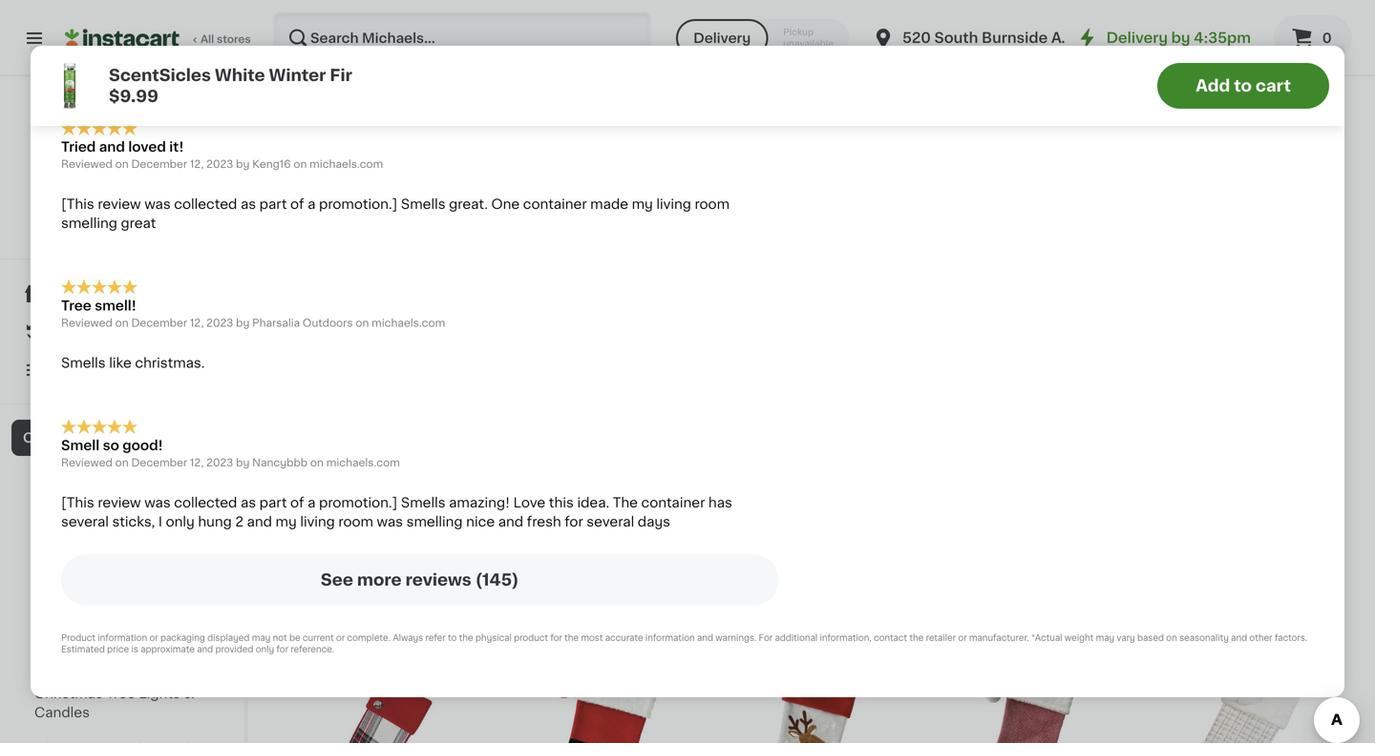 Task type: describe. For each thing, give the bounding box(es) containing it.
and right 2
[[247, 515, 272, 529]]

on down smell!
[[115, 318, 129, 328]]

tree smell! reviewed on december 12, 2023 by pharsalia outdoors on michaels.com
[[61, 299, 445, 328]]

for
[[759, 634, 773, 643]]

i inside [this review was collected as part of a promotion.] smells amazing! love this idea. the container has several sticks, i only hung 2 and my living room was smelling nice and fresh for several days
[[158, 515, 162, 529]]

smells down instacart logo on the top left
[[61, 58, 106, 71]]

520 south burnside avenue
[[902, 31, 1106, 45]]

delivery for delivery by 4:35pm
[[1106, 31, 1168, 45]]

christmas tree lights & candles link
[[11, 676, 232, 731]]

fir for scentsicles white winter fir $9.99
[[330, 67, 352, 84]]

& for ribbon
[[158, 596, 169, 609]]

living inside [this review was collected as part of a promotion.] smells amazing! love this idea. the container has several sticks, i only hung 2 and my living room was smelling nice and fresh for several days
[[300, 515, 335, 529]]

1 the from the left
[[459, 634, 473, 643]]

good!
[[122, 439, 163, 452]]

stores
[[217, 34, 251, 44]]

on inside "product information or packaging displayed may not be current or complete. always refer to the physical product for the most accurate information and warnings. for additional information, contact the retailer or manufacturer. *actual weight may vary based on seasonality and other factors. estimated price is approximate and provided only for reference."
[[1166, 634, 1177, 643]]

a for smell so good!
[[308, 496, 315, 510]]

smells down it
[[61, 357, 106, 370]]

2 several from the left
[[587, 515, 634, 529]]

smell so good! reviewed on december 12, 2023 by nancybbb on michaels.com
[[61, 439, 400, 468]]

2
[[235, 515, 243, 529]]

a for tried and loved it!
[[308, 198, 315, 211]]

tree inside christmas tree lights & candles
[[106, 688, 135, 701]]

hung
[[198, 515, 232, 529]]

it!
[[169, 140, 184, 154]]

[this for [this review was collected as part of a promotion.] smells great. one container made my living room smelling great
[[61, 198, 94, 211]]

shop
[[53, 287, 89, 301]]

see more reviews (145)
[[321, 572, 519, 589]]

reviewed inside tried and loved it! reviewed on december 12, 2023 by keng16 on michaels.com
[[61, 159, 113, 170]]

review for sticks,
[[98, 496, 141, 510]]

by inside tree smell! reviewed on december 12, 2023 by pharsalia outdoors on michaels.com
[[236, 318, 250, 328]]

everyday
[[57, 212, 108, 223]]

o
[[795, 455, 807, 468]]

0 horizontal spatial 0.9
[[286, 491, 304, 502]]

room inside [this review was collected as part of a promotion.] smells great. one container made my living room smelling great
[[695, 198, 730, 211]]

scentsicles o christmas tree fragrance-infused paper sticks scented ornaments
[[713, 455, 879, 525]]

scentsicles white winter fir
[[286, 455, 476, 468]]

my inside [this review was collected as part of a promotion.] smells great. one container made my living room smelling great
[[632, 198, 653, 211]]

was for sticks,
[[144, 496, 171, 510]]

christmas inside christmas tree lights & candles
[[34, 688, 103, 701]]

information,
[[820, 634, 872, 643]]

*actual
[[1031, 634, 1062, 643]]

lists
[[53, 364, 86, 377]]

lights
[[139, 688, 180, 701]]

1 information from the left
[[98, 634, 147, 643]]

buy
[[53, 326, 81, 339]]

was for great
[[144, 198, 171, 211]]

on down so
[[115, 458, 129, 468]]

christmas ornaments & tree toppers
[[34, 540, 196, 573]]

1 horizontal spatial christmas decorations
[[286, 590, 532, 610]]

instacart logo image
[[65, 27, 180, 50]]

ribbon
[[106, 596, 154, 609]]

satisfaction
[[80, 232, 144, 242]]

and left other
[[1231, 634, 1247, 643]]

december inside smell so good! reviewed on december 12, 2023 by nancybbb on michaels.com
[[131, 458, 187, 468]]

review for great
[[98, 198, 141, 211]]

complete.
[[347, 634, 390, 643]]

store
[[111, 212, 139, 223]]

weight
[[1064, 634, 1094, 643]]

part for tried and loved it!
[[259, 198, 287, 211]]

manufacturer.
[[969, 634, 1029, 643]]

michaels link
[[80, 99, 164, 206]]

love
[[513, 496, 545, 510]]

bows
[[172, 596, 209, 609]]

12, inside tree smell! reviewed on december 12, 2023 by pharsalia outdoors on michaels.com
[[190, 318, 204, 328]]

0 horizontal spatial christmas decorations
[[34, 504, 189, 518]]

all stores
[[201, 34, 251, 44]]

product information or packaging displayed may not be current or complete. always refer to the physical product for the most accurate information and warnings. for additional information, contact the retailer or manufacturer. *actual weight may vary based on seasonality and other factors. estimated price is approximate and provided only for reference.
[[61, 634, 1308, 654]]

by inside tried and loved it! reviewed on december 12, 2023 by keng16 on michaels.com
[[236, 159, 250, 170]]

be
[[289, 634, 300, 643]]

tried and loved it! reviewed on december 12, 2023 by keng16 on michaels.com
[[61, 140, 383, 170]]

christmas stockings & tree skirts & collars
[[34, 632, 220, 665]]

vary
[[1117, 634, 1135, 643]]

delivery for delivery
[[693, 32, 751, 45]]

winter for scentsicles white winter fir $9.99
[[269, 67, 326, 84]]

2 or from the left
[[336, 634, 345, 643]]

1 horizontal spatial christmas decorations link
[[286, 588, 532, 611]]

0 vertical spatial christmas decorations link
[[11, 493, 232, 529]]

1 several from the left
[[61, 515, 109, 529]]

[this review was collected as part of a promotion.] smells great. one container made my living room smelling great
[[61, 198, 730, 230]]

[this review was collected as part of a promotion.] smells amazing! love this idea. the container has several sticks, i only hung 2 and my living room was smelling nice and fresh for several days
[[61, 496, 732, 529]]

to inside "product information or packaging displayed may not be current or complete. always refer to the physical product for the most accurate information and warnings. for additional information, contact the retailer or manufacturer. *actual weight may vary based on seasonality and other factors. estimated price is approximate and provided only for reference."
[[448, 634, 457, 643]]

living inside [this review was collected as part of a promotion.] smells great. one container made my living room smelling great
[[656, 198, 691, 211]]

0 vertical spatial decorations
[[106, 504, 189, 518]]

like for christmas.
[[109, 357, 132, 370]]

0 button
[[1274, 15, 1352, 61]]

this
[[549, 496, 574, 510]]

other
[[1249, 634, 1272, 643]]

1 vertical spatial 0.9
[[500, 510, 517, 521]]

12, inside smell so good! reviewed on december 12, 2023 by nancybbb on michaels.com
[[190, 458, 204, 468]]

promotion.] for great.
[[319, 198, 398, 211]]

approximate
[[140, 646, 195, 654]]

[this for [this review was collected as part of a promotion.] smells amazing! love this idea. the container has several sticks, i only hung 2 and my living room was smelling nice and fresh for several days
[[61, 496, 94, 510]]

of for tried and loved it!
[[290, 198, 304, 211]]

1 vertical spatial christmas trees link
[[11, 456, 232, 493]]

3 or from the left
[[958, 634, 967, 643]]

factors.
[[1275, 634, 1308, 643]]

michaels
[[91, 190, 153, 203]]

nice
[[466, 515, 495, 529]]

container inside [this review was collected as part of a promotion.] smells great. one container made my living room smelling great
[[523, 198, 587, 211]]

price
[[107, 646, 129, 654]]

only inside [this review was collected as part of a promotion.] smells amazing! love this idea. the container has several sticks, i only hung 2 and my living room was smelling nice and fresh for several days
[[166, 515, 195, 529]]

delivery by 4:35pm
[[1106, 31, 1251, 45]]

warnings.
[[715, 634, 757, 643]]

1 horizontal spatial trees
[[401, 169, 459, 190]]

the
[[613, 496, 638, 510]]

as for tried and loved it!
[[241, 198, 256, 211]]

skirts
[[34, 651, 72, 665]]

0
[[1322, 32, 1332, 45]]

infused
[[819, 474, 869, 487]]

smelling inside [this review was collected as part of a promotion.] smells great. one container made my living room smelling great
[[61, 217, 117, 230]]

michaels.com for smell so good!
[[326, 458, 400, 468]]

christmas ribbon & bows
[[34, 596, 209, 609]]

& for ornaments
[[185, 540, 196, 554]]

michaels.com for tree smell!
[[372, 318, 445, 328]]

3 the from the left
[[909, 634, 924, 643]]

toppers
[[67, 560, 122, 573]]

seasonality
[[1179, 634, 1229, 643]]

fresh
[[527, 515, 561, 529]]

displayed
[[207, 634, 250, 643]]

smells like i have a real christmas fir
[[61, 58, 303, 71]]

on right outdoors at the top left of the page
[[356, 318, 369, 328]]

product
[[514, 634, 548, 643]]

so
[[103, 439, 119, 452]]

nancybbb
[[252, 458, 308, 468]]

christmas inside scentsicles o christmas tree fragrance-infused paper sticks scented ornaments
[[810, 455, 879, 468]]

christmas link
[[11, 420, 232, 456]]

refer
[[425, 634, 446, 643]]

have
[[142, 58, 174, 71]]

stockings
[[106, 632, 173, 646]]

2023 inside tried and loved it! reviewed on december 12, 2023 by keng16 on michaels.com
[[206, 159, 233, 170]]

0 horizontal spatial for
[[276, 646, 288, 654]]

not
[[273, 634, 287, 643]]

tried
[[61, 140, 96, 154]]

again
[[96, 326, 134, 339]]

made
[[590, 198, 628, 211]]

2 vertical spatial was
[[377, 515, 403, 529]]

my inside [this review was collected as part of a promotion.] smells amazing! love this idea. the container has several sticks, i only hung 2 and my living room was smelling nice and fresh for several days
[[276, 515, 297, 529]]

always
[[393, 634, 423, 643]]

& for stockings
[[176, 632, 187, 646]]

1 horizontal spatial christmas trees link
[[286, 168, 459, 191]]

and inside tried and loved it! reviewed on december 12, 2023 by keng16 on michaels.com
[[99, 140, 125, 154]]

contact
[[874, 634, 907, 643]]

keng16
[[252, 159, 291, 170]]

only inside "product information or packaging displayed may not be current or complete. always refer to the physical product for the most accurate information and warnings. for additional information, contact the retailer or manufacturer. *actual weight may vary based on seasonality and other factors. estimated price is approximate and provided only for reference."
[[256, 646, 274, 654]]

prices
[[141, 212, 175, 223]]

delivery by 4:35pm link
[[1076, 27, 1251, 50]]

2023 inside smell so good! reviewed on december 12, 2023 by nancybbb on michaels.com
[[206, 458, 233, 468]]

promotion.] for amazing!
[[319, 496, 398, 510]]

on right nancybbb
[[310, 458, 324, 468]]

part for smell so good!
[[259, 496, 287, 510]]

current
[[303, 634, 334, 643]]

great
[[121, 217, 156, 230]]

reviewed inside tree smell! reviewed on december 12, 2023 by pharsalia outdoors on michaels.com
[[61, 318, 113, 328]]

outdoors
[[303, 318, 353, 328]]

by inside smell so good! reviewed on december 12, 2023 by nancybbb on michaels.com
[[236, 458, 250, 468]]

south
[[934, 31, 978, 45]]

room inside [this review was collected as part of a promotion.] smells amazing! love this idea. the container has several sticks, i only hung 2 and my living room was smelling nice and fresh for several days
[[338, 515, 373, 529]]

1 or from the left
[[149, 634, 158, 643]]



Task type: vqa. For each thing, say whether or not it's contained in the screenshot.
the bottommost Christmas Decorations link
yes



Task type: locate. For each thing, give the bounding box(es) containing it.
2 vertical spatial 2023
[[206, 458, 233, 468]]

0 horizontal spatial several
[[61, 515, 109, 529]]

1 vertical spatial as
[[241, 496, 256, 510]]

smelling inside [this review was collected as part of a promotion.] smells amazing! love this idea. the container has several sticks, i only hung 2 and my living room was smelling nice and fresh for several days
[[406, 515, 463, 529]]

0 vertical spatial i
[[135, 58, 139, 71]]

1 like from the top
[[109, 58, 132, 71]]

collected for great
[[174, 198, 237, 211]]

december down good!
[[131, 458, 187, 468]]

and down "love"
[[498, 515, 523, 529]]

like down buy it again "link"
[[109, 357, 132, 370]]

3 december from the top
[[131, 458, 187, 468]]

idea.
[[577, 496, 609, 510]]

several down 'the'
[[587, 515, 634, 529]]

see more reviews (145) button
[[61, 555, 779, 606]]

christmas inside christmas stockings & tree skirts & collars
[[34, 632, 103, 646]]

0 vertical spatial as
[[241, 198, 256, 211]]

michaels.com
[[310, 159, 383, 170], [372, 318, 445, 328], [326, 458, 400, 468]]

ornaments inside scentsicles o christmas tree fragrance-infused paper sticks scented ornaments
[[713, 512, 788, 525]]

fir right fir
[[330, 67, 352, 84]]

2 [this from the top
[[61, 496, 94, 510]]

container
[[523, 198, 587, 211], [641, 496, 705, 510]]

1 vertical spatial container
[[641, 496, 705, 510]]

promotion.] inside [this review was collected as part of a promotion.] smells amazing! love this idea. the container has several sticks, i only hung 2 and my living room was smelling nice and fresh for several days
[[319, 496, 398, 510]]

smells inside [this review was collected as part of a promotion.] smells amazing! love this idea. the container has several sticks, i only hung 2 and my living room was smelling nice and fresh for several days
[[401, 496, 446, 510]]

add to cart button
[[1157, 63, 1329, 109]]

michaels.com up [this review was collected as part of a promotion.] smells great. one container made my living room smelling great
[[310, 159, 383, 170]]

1 vertical spatial a
[[308, 198, 315, 211]]

delivery button
[[676, 19, 768, 57]]

2023 left keng16
[[206, 159, 233, 170]]

0 vertical spatial to
[[1234, 78, 1252, 94]]

sticks
[[755, 493, 796, 506]]

for down the not
[[276, 646, 288, 654]]

december down the loved
[[131, 159, 187, 170]]

100%
[[49, 232, 78, 242]]

smelling left nice
[[406, 515, 463, 529]]

michaels logo image
[[80, 99, 164, 183]]

smell!
[[95, 299, 136, 313]]

christmas trees link down so
[[11, 456, 232, 493]]

white for scentsicles white winter fir
[[369, 455, 408, 468]]

christmas decorations up christmas ornaments & tree toppers
[[34, 504, 189, 518]]

1 vertical spatial fir
[[459, 455, 476, 468]]

0 vertical spatial winter
[[269, 67, 326, 84]]

1 vertical spatial was
[[144, 496, 171, 510]]

one
[[491, 198, 520, 211]]

1 vertical spatial michaels.com
[[372, 318, 445, 328]]

& down 'product'
[[76, 651, 86, 665]]

1 december from the top
[[131, 159, 187, 170]]

christmas trees up [this review was collected as part of a promotion.] smells great. one container made my living room smelling great
[[286, 169, 459, 190]]

2023 left pharsalia
[[206, 318, 233, 328]]

all stores link
[[65, 11, 252, 65]]

room
[[695, 198, 730, 211], [338, 515, 373, 529]]

0 vertical spatial only
[[166, 515, 195, 529]]

additional
[[775, 634, 818, 643]]

days
[[638, 515, 670, 529]]

2 may from the left
[[1096, 634, 1115, 643]]

as inside [this review was collected as part of a promotion.] smells amazing! love this idea. the container has several sticks, i only hung 2 and my living room was smelling nice and fresh for several days
[[241, 496, 256, 510]]

fir
[[289, 58, 303, 71]]

review inside [this review was collected as part of a promotion.] smells amazing! love this idea. the container has several sticks, i only hung 2 and my living room was smelling nice and fresh for several days
[[98, 496, 141, 510]]

like down instacart logo on the top left
[[109, 58, 132, 71]]

for
[[565, 515, 583, 529], [550, 634, 562, 643], [276, 646, 288, 654]]

2 part from the top
[[259, 496, 287, 510]]

delivery inside button
[[693, 32, 751, 45]]

michaels.com up [this review was collected as part of a promotion.] smells amazing! love this idea. the container has several sticks, i only hung 2 and my living room was smelling nice and fresh for several days
[[326, 458, 400, 468]]

0 horizontal spatial room
[[338, 515, 373, 529]]

1 vertical spatial living
[[300, 515, 335, 529]]

smells left amazing!
[[401, 496, 446, 510]]

living right made
[[656, 198, 691, 211]]

reference.
[[291, 646, 334, 654]]

2 like from the top
[[109, 357, 132, 370]]

was up "more"
[[377, 515, 403, 529]]

for inside [this review was collected as part of a promotion.] smells amazing! love this idea. the container has several sticks, i only hung 2 and my living room was smelling nice and fresh for several days
[[565, 515, 583, 529]]

collected inside [this review was collected as part of a promotion.] smells great. one container made my living room smelling great
[[174, 198, 237, 211]]

collected up the guarantee
[[174, 198, 237, 211]]

2 12, from the top
[[190, 318, 204, 328]]

1 vertical spatial i
[[158, 515, 162, 529]]

christmas decorations link
[[11, 493, 232, 529], [286, 588, 532, 611]]

scentsicles for scentsicles white winter fir
[[286, 455, 366, 468]]

winter up keng16
[[269, 67, 326, 84]]

i right the sticks, at bottom
[[158, 515, 162, 529]]

all
[[201, 34, 214, 44]]

0 vertical spatial [this
[[61, 198, 94, 211]]

1 reviewed from the top
[[61, 159, 113, 170]]

0 horizontal spatial fir
[[330, 67, 352, 84]]

like for i
[[109, 58, 132, 71]]

1 as from the top
[[241, 198, 256, 211]]

by left pharsalia
[[236, 318, 250, 328]]

christmas ornaments & tree toppers link
[[11, 529, 232, 584]]

1 horizontal spatial to
[[1234, 78, 1252, 94]]

reviewed inside smell so good! reviewed on december 12, 2023 by nancybbb on michaels.com
[[61, 458, 113, 468]]

several up toppers
[[61, 515, 109, 529]]

or up approximate
[[149, 634, 158, 643]]

on right keng16
[[293, 159, 307, 170]]

as for smell so good!
[[241, 496, 256, 510]]

candles
[[34, 707, 90, 720]]

1 horizontal spatial fir
[[459, 455, 476, 468]]

1 vertical spatial review
[[98, 496, 141, 510]]

fir inside the scentsicles white winter fir $9.99
[[330, 67, 352, 84]]

my right 2
[[276, 515, 297, 529]]

scented
[[799, 493, 856, 506]]

part down keng16
[[259, 198, 287, 211]]

1 review from the top
[[98, 198, 141, 211]]

0 horizontal spatial only
[[166, 515, 195, 529]]

2 of from the top
[[290, 496, 304, 510]]

3 reviewed from the top
[[61, 458, 113, 468]]

ornaments inside christmas ornaments & tree toppers
[[106, 540, 182, 554]]

part inside [this review was collected as part of a promotion.] smells great. one container made my living room smelling great
[[259, 198, 287, 211]]

2 horizontal spatial the
[[909, 634, 924, 643]]

2 promotion.] from the top
[[319, 496, 398, 510]]

and down packaging
[[197, 646, 213, 654]]

0 vertical spatial christmas trees link
[[286, 168, 459, 191]]

tree inside christmas ornaments & tree toppers
[[34, 560, 63, 573]]

1 horizontal spatial may
[[1096, 634, 1115, 643]]

winter up amazing!
[[412, 455, 456, 468]]

may
[[252, 634, 271, 643], [1096, 634, 1115, 643]]

on right based
[[1166, 634, 1177, 643]]

0 horizontal spatial scentsicles
[[109, 67, 211, 84]]

as inside [this review was collected as part of a promotion.] smells great. one container made my living room smelling great
[[241, 198, 256, 211]]

smell
[[61, 439, 99, 452]]

1 horizontal spatial for
[[550, 634, 562, 643]]

christmas decorations
[[34, 504, 189, 518], [286, 590, 532, 610]]

white down stores
[[215, 67, 265, 84]]

smelling up satisfaction
[[61, 217, 117, 230]]

promotion.] inside [this review was collected as part of a promotion.] smells great. one container made my living room smelling great
[[319, 198, 398, 211]]

0 vertical spatial ornaments
[[713, 512, 788, 525]]

1 horizontal spatial container
[[641, 496, 705, 510]]

real
[[189, 58, 214, 71]]

0 vertical spatial part
[[259, 198, 287, 211]]

accurate
[[605, 634, 643, 643]]

1 of from the top
[[290, 198, 304, 211]]

1 horizontal spatial my
[[632, 198, 653, 211]]

by left the 4:35pm
[[1171, 31, 1190, 45]]

1 horizontal spatial information
[[645, 634, 695, 643]]

2 vertical spatial a
[[308, 496, 315, 510]]

christmas decorations down the see more reviews (145)
[[286, 590, 532, 610]]

tree for christmas stockings & tree skirts & collars
[[191, 632, 220, 646]]

by
[[1171, 31, 1190, 45], [236, 159, 250, 170], [236, 318, 250, 328], [236, 458, 250, 468]]

smells
[[61, 58, 106, 71], [401, 198, 446, 211], [61, 357, 106, 370], [401, 496, 446, 510]]

& inside christmas tree lights & candles
[[184, 688, 194, 701]]

★★★★★
[[61, 121, 138, 136], [61, 121, 138, 136], [61, 280, 138, 295], [61, 280, 138, 295], [61, 420, 138, 435], [61, 420, 138, 435], [500, 492, 566, 506], [500, 492, 566, 506], [713, 511, 780, 525], [713, 511, 780, 525]]

more
[[357, 572, 402, 589]]

living up see
[[300, 515, 335, 529]]

sticks,
[[112, 515, 155, 529]]

as
[[241, 198, 256, 211], [241, 496, 256, 510]]

$9.99
[[109, 88, 158, 105]]

container inside [this review was collected as part of a promotion.] smells amazing! love this idea. the container has several sticks, i only hung 2 and my living room was smelling nice and fresh for several days
[[641, 496, 705, 510]]

[this down smell
[[61, 496, 94, 510]]

or right current
[[336, 634, 345, 643]]

0 vertical spatial review
[[98, 198, 141, 211]]

part inside [this review was collected as part of a promotion.] smells amazing! love this idea. the container has several sticks, i only hung 2 and my living room was smelling nice and fresh for several days
[[259, 496, 287, 510]]

1 horizontal spatial living
[[656, 198, 691, 211]]

white for scentsicles white winter fir $9.99
[[215, 67, 265, 84]]

fir for scentsicles white winter fir
[[459, 455, 476, 468]]

2 the from the left
[[564, 634, 579, 643]]

christmas trees down smell
[[34, 468, 143, 481]]

0 vertical spatial living
[[656, 198, 691, 211]]

1 horizontal spatial or
[[336, 634, 345, 643]]

christmas ribbon & bows link
[[11, 584, 232, 621]]

december up the christmas.
[[131, 318, 187, 328]]

0 vertical spatial reviewed
[[61, 159, 113, 170]]

scentsicles inside the scentsicles white winter fir $9.99
[[109, 67, 211, 84]]

2 vertical spatial for
[[276, 646, 288, 654]]

1 vertical spatial christmas decorations
[[286, 590, 532, 610]]

0 horizontal spatial may
[[252, 634, 271, 643]]

white inside the scentsicles white winter fir $9.99
[[215, 67, 265, 84]]

everyday store prices 100% satisfaction guarantee
[[49, 212, 202, 242]]

a inside [this review was collected as part of a promotion.] smells great. one container made my living room smelling great
[[308, 198, 315, 211]]

1 may from the left
[[252, 634, 271, 643]]

to right add
[[1234, 78, 1252, 94]]

christmas trees link up [this review was collected as part of a promotion.] smells great. one container made my living room smelling great
[[286, 168, 459, 191]]

i left have on the left of the page
[[135, 58, 139, 71]]

winter for scentsicles white winter fir
[[412, 455, 456, 468]]

0 horizontal spatial trees
[[106, 468, 143, 481]]

only left hung
[[166, 515, 195, 529]]

collected inside [this review was collected as part of a promotion.] smells amazing! love this idea. the container has several sticks, i only hung 2 and my living room was smelling nice and fresh for several days
[[174, 496, 237, 510]]

trees down so
[[106, 468, 143, 481]]

michaels.com right outdoors at the top left of the page
[[372, 318, 445, 328]]

tree down collars
[[106, 688, 135, 701]]

or right retailer
[[958, 634, 967, 643]]

my right made
[[632, 198, 653, 211]]

tree for christmas ornaments & tree toppers
[[34, 560, 63, 573]]

may left the vary
[[1096, 634, 1115, 643]]

1 horizontal spatial i
[[158, 515, 162, 529]]

1 vertical spatial winter
[[412, 455, 456, 468]]

reviewed down smell
[[61, 458, 113, 468]]

0 horizontal spatial christmas decorations link
[[11, 493, 232, 529]]

review inside [this review was collected as part of a promotion.] smells great. one container made my living room smelling great
[[98, 198, 141, 211]]

2 information from the left
[[645, 634, 695, 643]]

0 horizontal spatial white
[[215, 67, 265, 84]]

1 2023 from the top
[[206, 159, 233, 170]]

0 vertical spatial a
[[178, 58, 186, 71]]

tree inside scentsicles o christmas tree fragrance-infused paper sticks scented ornaments
[[713, 474, 742, 487]]

review up the sticks, at bottom
[[98, 496, 141, 510]]

0 vertical spatial fir
[[330, 67, 352, 84]]

was inside [this review was collected as part of a promotion.] smells great. one container made my living room smelling great
[[144, 198, 171, 211]]

delivery inside "link"
[[1106, 31, 1168, 45]]

and right tried
[[99, 140, 125, 154]]

scentsicles
[[109, 67, 211, 84], [286, 455, 366, 468], [713, 455, 792, 468]]

0.9 down "love"
[[500, 510, 517, 521]]

(145)
[[475, 572, 519, 589]]

12, left keng16
[[190, 159, 204, 170]]

0 vertical spatial 0.9
[[286, 491, 304, 502]]

0 horizontal spatial my
[[276, 515, 297, 529]]

0 vertical spatial white
[[215, 67, 265, 84]]

& inside christmas ornaments & tree toppers
[[185, 540, 196, 554]]

& up bows
[[185, 540, 196, 554]]

1 vertical spatial collected
[[174, 496, 237, 510]]

of down keng16
[[290, 198, 304, 211]]

loved
[[128, 140, 166, 154]]

ornaments down the sticks, at bottom
[[106, 540, 182, 554]]

1 vertical spatial white
[[369, 455, 408, 468]]

2 vertical spatial michaels.com
[[326, 458, 400, 468]]

0 vertical spatial room
[[695, 198, 730, 211]]

a
[[178, 58, 186, 71], [308, 198, 315, 211], [308, 496, 315, 510]]

3 12, from the top
[[190, 458, 204, 468]]

container right one
[[523, 198, 587, 211]]

2023 up hung
[[206, 458, 233, 468]]

1 horizontal spatial several
[[587, 515, 634, 529]]

scentsicles inside scentsicles o christmas tree fragrance-infused paper sticks scented ornaments
[[713, 455, 792, 468]]

[this inside [this review was collected as part of a promotion.] smells great. one container made my living room smelling great
[[61, 198, 94, 211]]

information right accurate
[[645, 634, 695, 643]]

1 vertical spatial of
[[290, 496, 304, 510]]

collected for sticks,
[[174, 496, 237, 510]]

white up [this review was collected as part of a promotion.] smells amazing! love this idea. the container has several sticks, i only hung 2 and my living room was smelling nice and fresh for several days
[[369, 455, 408, 468]]

[this inside [this review was collected as part of a promotion.] smells amazing! love this idea. the container has several sticks, i only hung 2 and my living room was smelling nice and fresh for several days
[[61, 496, 94, 510]]

of for smell so good!
[[290, 496, 304, 510]]

service type group
[[676, 19, 849, 57]]

product group
[[1139, 642, 1337, 744]]

fir
[[330, 67, 352, 84], [459, 455, 476, 468]]

None search field
[[273, 11, 651, 65]]

1 horizontal spatial smelling
[[406, 515, 463, 529]]

0 horizontal spatial delivery
[[693, 32, 751, 45]]

was up the sticks, at bottom
[[144, 496, 171, 510]]

1 horizontal spatial scentsicles
[[286, 455, 366, 468]]

4:35pm
[[1194, 31, 1251, 45]]

1 vertical spatial reviewed
[[61, 318, 113, 328]]

1 vertical spatial trees
[[106, 468, 143, 481]]

scentsicles up $9.99
[[109, 67, 211, 84]]

1 collected from the top
[[174, 198, 237, 211]]

0 horizontal spatial container
[[523, 198, 587, 211]]

buy it again
[[53, 326, 134, 339]]

christmas stockings & tree skirts & collars link
[[11, 621, 232, 676]]

12, inside tried and loved it! reviewed on december 12, 2023 by keng16 on michaels.com
[[190, 159, 204, 170]]

the left retailer
[[909, 634, 924, 643]]

was
[[144, 198, 171, 211], [144, 496, 171, 510], [377, 515, 403, 529]]

reviewed
[[61, 159, 113, 170], [61, 318, 113, 328], [61, 458, 113, 468]]

great.
[[449, 198, 488, 211]]

1 vertical spatial ornaments
[[106, 540, 182, 554]]

& left bows
[[158, 596, 169, 609]]

scentsicles white winter fir $9.99
[[109, 67, 352, 105]]

0 horizontal spatial christmas trees link
[[11, 456, 232, 493]]

fir up amazing!
[[459, 455, 476, 468]]

2 december from the top
[[131, 318, 187, 328]]

by inside "link"
[[1171, 31, 1190, 45]]

fragrance-
[[745, 474, 819, 487]]

collected
[[174, 198, 237, 211], [174, 496, 237, 510]]

of inside [this review was collected as part of a promotion.] smells great. one container made my living room smelling great
[[290, 198, 304, 211]]

1 part from the top
[[259, 198, 287, 211]]

the left most
[[564, 634, 579, 643]]

trees
[[401, 169, 459, 190], [106, 468, 143, 481]]

1 horizontal spatial delivery
[[1106, 31, 1168, 45]]

as up 2
[[241, 496, 256, 510]]

on down the loved
[[115, 159, 129, 170]]

was up the prices
[[144, 198, 171, 211]]

tree inside tree smell! reviewed on december 12, 2023 by pharsalia outdoors on michaels.com
[[61, 299, 91, 313]]

may left the not
[[252, 634, 271, 643]]

2 horizontal spatial scentsicles
[[713, 455, 792, 468]]

1 vertical spatial decorations
[[401, 590, 532, 610]]

to inside button
[[1234, 78, 1252, 94]]

of inside [this review was collected as part of a promotion.] smells amazing! love this idea. the container has several sticks, i only hung 2 and my living room was smelling nice and fresh for several days
[[290, 496, 304, 510]]

1 vertical spatial to
[[448, 634, 457, 643]]

tree up buy
[[61, 299, 91, 313]]

1 vertical spatial for
[[550, 634, 562, 643]]

information up price
[[98, 634, 147, 643]]

tree
[[61, 299, 91, 313], [713, 474, 742, 487], [34, 560, 63, 573], [191, 632, 220, 646], [106, 688, 135, 701]]

michaels.com inside smell so good! reviewed on december 12, 2023 by nancybbb on michaels.com
[[326, 458, 400, 468]]

tree inside christmas stockings & tree skirts & collars
[[191, 632, 220, 646]]

christmas trees link
[[286, 168, 459, 191], [11, 456, 232, 493]]

winter inside the scentsicles white winter fir $9.99
[[269, 67, 326, 84]]

2 as from the top
[[241, 496, 256, 510]]

1 horizontal spatial room
[[695, 198, 730, 211]]

reviewed down shop
[[61, 318, 113, 328]]

by left nancybbb
[[236, 458, 250, 468]]

guarantee
[[147, 232, 202, 242]]

520 south burnside avenue button
[[872, 11, 1106, 65]]

ornaments
[[713, 512, 788, 525], [106, 540, 182, 554]]

smells inside [this review was collected as part of a promotion.] smells great. one container made my living room smelling great
[[401, 198, 446, 211]]

[this up everyday
[[61, 198, 94, 211]]

product
[[61, 634, 96, 643]]

michaels.com inside tree smell! reviewed on december 12, 2023 by pharsalia outdoors on michaels.com
[[372, 318, 445, 328]]

0 vertical spatial for
[[565, 515, 583, 529]]

2 vertical spatial 12,
[[190, 458, 204, 468]]

2 horizontal spatial for
[[565, 515, 583, 529]]

1 horizontal spatial christmas trees
[[286, 169, 459, 190]]

ornaments down the paper
[[713, 512, 788, 525]]

3 2023 from the top
[[206, 458, 233, 468]]

0 horizontal spatial decorations
[[106, 504, 189, 518]]

christmas decorations link up always
[[286, 588, 532, 611]]

2 2023 from the top
[[206, 318, 233, 328]]

christmas decorations link up christmas ornaments & tree toppers
[[11, 493, 232, 529]]

& up approximate
[[176, 632, 187, 646]]

2 reviewed from the top
[[61, 318, 113, 328]]

0 horizontal spatial information
[[98, 634, 147, 643]]

trees up great.
[[401, 169, 459, 190]]

0 horizontal spatial the
[[459, 634, 473, 643]]

scentsicles for scentsicles white winter fir $9.99
[[109, 67, 211, 84]]

0 horizontal spatial christmas trees
[[34, 468, 143, 481]]

a inside [this review was collected as part of a promotion.] smells amazing! love this idea. the container has several sticks, i only hung 2 and my living room was smelling nice and fresh for several days
[[308, 496, 315, 510]]

0 horizontal spatial or
[[149, 634, 158, 643]]

scentsicles up [this review was collected as part of a promotion.] smells amazing! love this idea. the container has several sticks, i only hung 2 and my living room was smelling nice and fresh for several days
[[286, 455, 366, 468]]

0 vertical spatial december
[[131, 159, 187, 170]]

1 horizontal spatial only
[[256, 646, 274, 654]]

tree left toppers
[[34, 560, 63, 573]]

2 horizontal spatial or
[[958, 634, 967, 643]]

collected up hung
[[174, 496, 237, 510]]

1 vertical spatial like
[[109, 357, 132, 370]]

to right refer
[[448, 634, 457, 643]]

decorations down the reviews
[[401, 590, 532, 610]]

only down the not
[[256, 646, 274, 654]]

christmas
[[217, 58, 286, 71], [286, 101, 438, 128], [286, 169, 396, 190], [23, 432, 94, 445], [810, 455, 879, 468], [34, 468, 103, 481], [34, 504, 103, 518], [34, 540, 103, 554], [286, 590, 396, 610], [34, 596, 103, 609], [34, 632, 103, 646], [34, 688, 103, 701]]

0 horizontal spatial ornaments
[[106, 540, 182, 554]]

december inside tree smell! reviewed on december 12, 2023 by pharsalia outdoors on michaels.com
[[131, 318, 187, 328]]

december inside tried and loved it! reviewed on december 12, 2023 by keng16 on michaels.com
[[131, 159, 187, 170]]

1 promotion.] from the top
[[319, 198, 398, 211]]

container up days
[[641, 496, 705, 510]]

add
[[1196, 78, 1230, 94]]

of down nancybbb
[[290, 496, 304, 510]]

0 horizontal spatial i
[[135, 58, 139, 71]]

0 horizontal spatial living
[[300, 515, 335, 529]]

scentsicles for scentsicles o christmas tree fragrance-infused paper sticks scented ornaments
[[713, 455, 792, 468]]

and left warnings.
[[697, 634, 713, 643]]

2023 inside tree smell! reviewed on december 12, 2023 by pharsalia outdoors on michaels.com
[[206, 318, 233, 328]]

0 vertical spatial like
[[109, 58, 132, 71]]

1 horizontal spatial decorations
[[401, 590, 532, 610]]

promotion.]
[[319, 198, 398, 211], [319, 496, 398, 510]]

1 vertical spatial christmas trees
[[34, 468, 143, 481]]

(24)
[[570, 495, 592, 505]]

520
[[902, 31, 931, 45]]

1 12, from the top
[[190, 159, 204, 170]]

2 review from the top
[[98, 496, 141, 510]]

everyday store prices link
[[57, 210, 186, 225]]

part down nancybbb
[[259, 496, 287, 510]]

0.9
[[286, 491, 304, 502], [500, 510, 517, 521]]

1 [this from the top
[[61, 198, 94, 211]]

the left physical
[[459, 634, 473, 643]]

tree for scentsicles o christmas tree fragrance-infused paper sticks scented ornaments
[[713, 474, 742, 487]]

0 vertical spatial promotion.]
[[319, 198, 398, 211]]

tree up the paper
[[713, 474, 742, 487]]

christmas inside christmas ornaments & tree toppers
[[34, 540, 103, 554]]

1 horizontal spatial ornaments
[[713, 512, 788, 525]]

michaels.com inside tried and loved it! reviewed on december 12, 2023 by keng16 on michaels.com
[[310, 159, 383, 170]]

0 vertical spatial was
[[144, 198, 171, 211]]

2 collected from the top
[[174, 496, 237, 510]]

my
[[632, 198, 653, 211], [276, 515, 297, 529]]

most
[[581, 634, 603, 643]]



